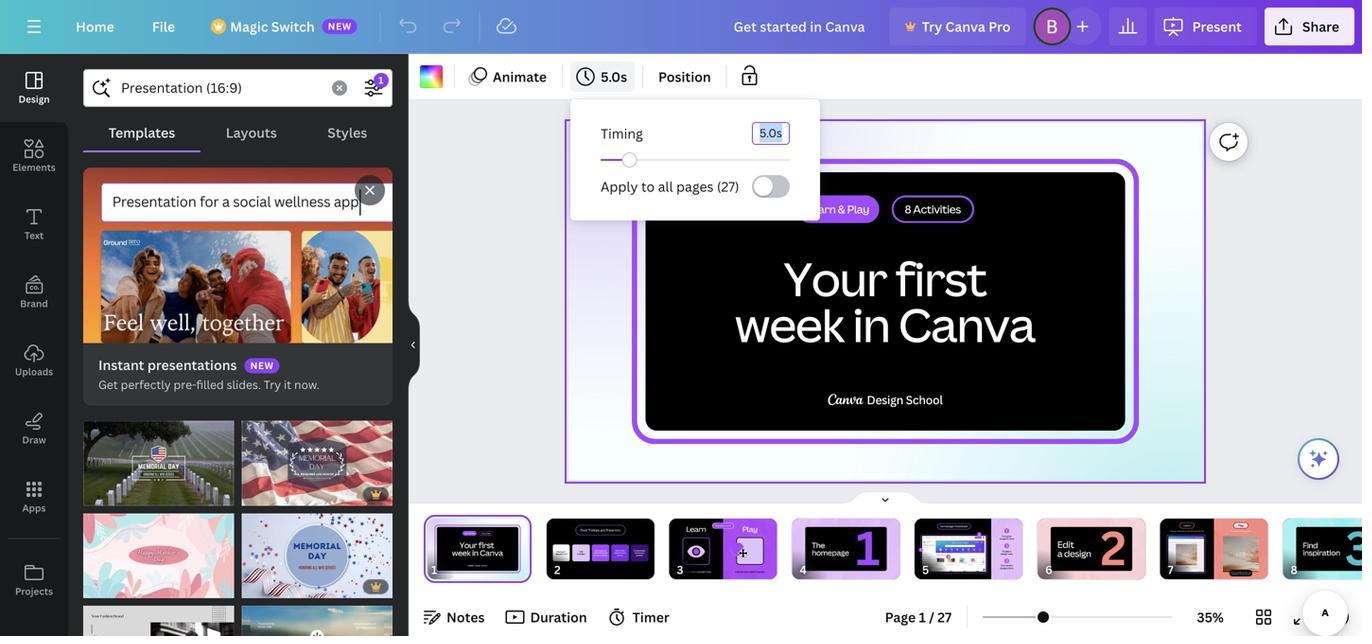 Task type: locate. For each thing, give the bounding box(es) containing it.
text
[[24, 229, 44, 242]]

it
[[284, 377, 292, 392]]

try
[[922, 18, 943, 35], [264, 377, 281, 392]]

draw
[[22, 433, 46, 446]]

apps
[[22, 502, 46, 514]]

Timing text field
[[753, 123, 789, 144]]

pre-
[[174, 377, 196, 392]]

1 horizontal spatial try
[[922, 18, 943, 35]]

layouts button
[[201, 115, 302, 150]]

present button
[[1155, 8, 1258, 45]]

present
[[1193, 18, 1243, 35]]

5.0s button
[[571, 62, 635, 92]]

home
[[76, 18, 114, 35]]

get perfectly pre-filled slides. try it now.
[[98, 377, 320, 392]]

new
[[328, 20, 352, 33], [250, 359, 274, 372]]

get
[[98, 377, 118, 392]]

to
[[642, 177, 655, 195]]

try left it
[[264, 377, 281, 392]]

notes button
[[416, 602, 493, 632]]

elements button
[[0, 122, 68, 190]]

no color image
[[420, 65, 443, 88]]

timer
[[633, 608, 670, 626]]

0 vertical spatial canva
[[946, 18, 986, 35]]

file button
[[137, 8, 190, 45]]

5.0s
[[601, 68, 628, 86]]

hide image
[[408, 300, 420, 390]]

new up slides.
[[250, 359, 274, 372]]

0 horizontal spatial try
[[264, 377, 281, 392]]

uploads button
[[0, 327, 68, 395]]

elements
[[13, 161, 56, 174]]

1 horizontal spatial new
[[328, 20, 352, 33]]

canva
[[946, 18, 986, 35], [899, 293, 1035, 356]]

magic
[[230, 18, 268, 35]]

white minimalist memorial day (presentation (16:9)) group
[[83, 409, 234, 506]]

filled
[[196, 377, 224, 392]]

now.
[[294, 377, 320, 392]]

0 vertical spatial try
[[922, 18, 943, 35]]

page 1 / 27
[[885, 608, 952, 626]]

home link
[[61, 8, 129, 45]]

blue minimalist memorial day presentation (16:9) image
[[242, 513, 393, 598]]

Design title text field
[[719, 8, 883, 45]]

side panel tab list
[[0, 54, 68, 614]]

all
[[658, 177, 674, 195]]

perfectly
[[121, 377, 171, 392]]

slides.
[[227, 377, 261, 392]]

design button
[[0, 54, 68, 122]]

new right switch
[[328, 20, 352, 33]]

text button
[[0, 190, 68, 258]]

design
[[18, 93, 50, 106]]

duration
[[530, 608, 587, 626]]

happy mother's day presentation (16:9)) group
[[83, 502, 234, 598]]

presentation for a social wellness app image
[[83, 168, 393, 343]]

try left pro
[[922, 18, 943, 35]]

brand
[[20, 297, 48, 310]]

monochrome professional fashion company profile presentation 16:9 group
[[83, 594, 234, 636]]

(27)
[[717, 177, 740, 195]]

timer button
[[603, 602, 677, 632]]

new inside main menu bar
[[328, 20, 352, 33]]

page 1 / 27 button
[[878, 602, 960, 632]]

layouts
[[226, 124, 277, 141]]

try canva pro
[[922, 18, 1011, 35]]

0 vertical spatial new
[[328, 20, 352, 33]]

animate button
[[463, 62, 555, 92]]

file
[[152, 18, 175, 35]]

0 horizontal spatial new
[[250, 359, 274, 372]]

35%
[[1198, 608, 1224, 626]]

white minimalist memorial day (presentation (16:9)) image
[[83, 421, 234, 506]]

your first
[[784, 247, 987, 310]]

position
[[659, 68, 711, 86]]

red minimalist memorial day (presentation (16:9)) image
[[242, 421, 393, 506]]



Task type: vqa. For each thing, say whether or not it's contained in the screenshot.
Main menu bar
yes



Task type: describe. For each thing, give the bounding box(es) containing it.
1 vertical spatial canva
[[899, 293, 1035, 356]]

green yellow modern farming presentation 16:9 group
[[242, 594, 393, 636]]

blue minimalist memorial day presentation (16:9) group
[[242, 502, 393, 598]]

switch
[[271, 18, 315, 35]]

timing
[[601, 124, 643, 142]]

1
[[919, 608, 926, 626]]

presentations
[[147, 356, 237, 374]]

week
[[735, 293, 844, 356]]

hide pages image
[[840, 490, 931, 505]]

apps button
[[0, 463, 68, 531]]

27
[[938, 608, 952, 626]]

instant
[[98, 356, 144, 374]]

notes
[[447, 608, 485, 626]]

brand button
[[0, 258, 68, 327]]

apply to all pages (27)
[[601, 177, 740, 195]]

red minimalist memorial day (presentation (16:9)) group
[[242, 409, 393, 506]]

projects button
[[0, 546, 68, 614]]

templates
[[109, 124, 175, 141]]

instant presentations
[[98, 356, 237, 374]]

share
[[1303, 18, 1340, 35]]

apply
[[601, 177, 638, 195]]

/
[[930, 608, 935, 626]]

pages
[[677, 177, 714, 195]]

pro
[[989, 18, 1011, 35]]

animate
[[493, 68, 547, 86]]

page 1 image
[[424, 519, 532, 579]]

share button
[[1265, 8, 1355, 45]]

Use 5+ words to describe... search field
[[121, 70, 321, 106]]

templates button
[[83, 115, 201, 150]]

first
[[896, 247, 987, 310]]

page
[[885, 608, 916, 626]]

styles
[[328, 124, 367, 141]]

canva inside try canva pro button
[[946, 18, 986, 35]]

try inside button
[[922, 18, 943, 35]]

Page title text field
[[446, 560, 453, 579]]

draw button
[[0, 395, 68, 463]]

duration button
[[500, 602, 595, 632]]

styles button
[[302, 115, 393, 150]]

35% button
[[1180, 602, 1242, 632]]

in
[[853, 293, 890, 356]]

magic switch
[[230, 18, 315, 35]]

projects
[[15, 585, 53, 598]]

your
[[784, 247, 887, 310]]

canva assistant image
[[1308, 448, 1331, 470]]

happy mother's day presentation (16:9)) image
[[83, 513, 234, 598]]

week in canva
[[735, 293, 1035, 356]]

1 vertical spatial try
[[264, 377, 281, 392]]

1 vertical spatial new
[[250, 359, 274, 372]]

try canva pro button
[[890, 8, 1026, 45]]

uploads
[[15, 365, 53, 378]]

position button
[[651, 62, 719, 92]]

main menu bar
[[0, 0, 1363, 54]]



